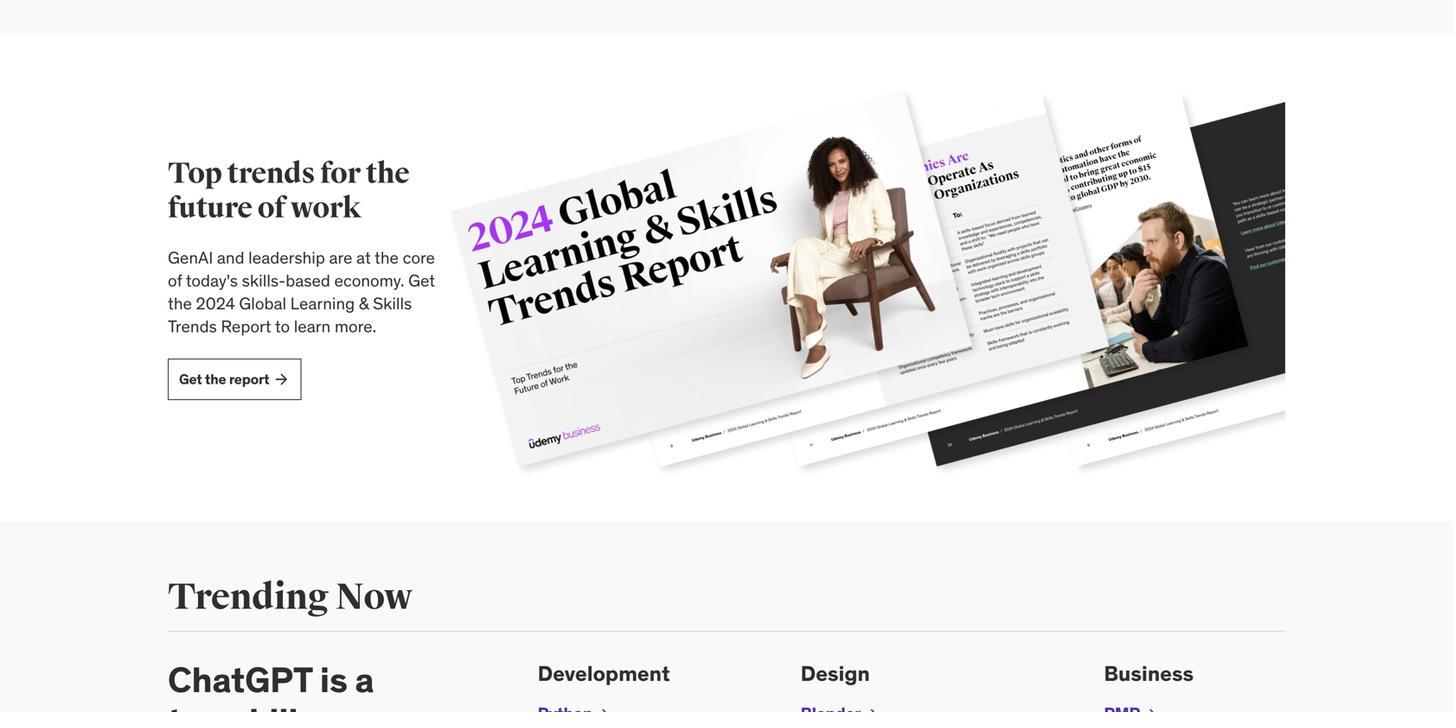 Task type: locate. For each thing, give the bounding box(es) containing it.
economy.
[[334, 270, 404, 291]]

1 horizontal spatial of
[[257, 190, 285, 226]]

are
[[329, 247, 352, 268]]

leadership
[[248, 247, 325, 268]]

small image inside get the report link
[[273, 371, 290, 389]]

today's
[[186, 270, 238, 291]]

small image for development
[[596, 706, 613, 713]]

core
[[403, 247, 435, 268]]

of up the leadership
[[257, 190, 285, 226]]

0 horizontal spatial get
[[179, 371, 202, 388]]

of
[[257, 190, 285, 226], [168, 270, 182, 291]]

small image down "design"
[[864, 706, 882, 713]]

1 vertical spatial of
[[168, 270, 182, 291]]

of down genai
[[168, 270, 182, 291]]

now
[[335, 575, 412, 620]]

small image down development
[[596, 706, 613, 713]]

1 horizontal spatial get
[[408, 270, 435, 291]]

at
[[356, 247, 371, 268]]

the
[[366, 156, 410, 191], [375, 247, 399, 268], [168, 293, 192, 314], [205, 371, 226, 388]]

learn
[[294, 316, 331, 337]]

0 vertical spatial of
[[257, 190, 285, 226]]

for
[[320, 156, 361, 191]]

top trends for the future of work
[[168, 156, 410, 226]]

trending
[[168, 575, 329, 620]]

0 vertical spatial get
[[408, 270, 435, 291]]

to
[[275, 316, 290, 337]]

small image right report
[[273, 371, 290, 389]]

the right for
[[366, 156, 410, 191]]

get the report link
[[168, 359, 301, 401]]

get
[[408, 270, 435, 291], [179, 371, 202, 388]]

small image
[[273, 371, 290, 389], [596, 706, 613, 713], [864, 706, 882, 713], [1144, 706, 1161, 713]]

top
[[168, 700, 224, 713]]

based
[[286, 270, 330, 291]]

0 horizontal spatial of
[[168, 270, 182, 291]]

skill
[[231, 700, 298, 713]]

trends
[[168, 316, 217, 337]]

the left report
[[205, 371, 226, 388]]

of inside genai and leadership are at the core of today's skills-based economy. get the 2024 global learning & skills trends report to learn more.
[[168, 270, 182, 291]]

&
[[359, 293, 369, 314]]

design
[[801, 661, 870, 687]]

genai and leadership are at the core of today's skills-based economy. get the 2024 global learning & skills trends report to learn more.
[[168, 247, 435, 337]]

and
[[217, 247, 244, 268]]

small image down business
[[1144, 706, 1161, 713]]

get inside genai and leadership are at the core of today's skills-based economy. get the 2024 global learning & skills trends report to learn more.
[[408, 270, 435, 291]]

business
[[1104, 661, 1194, 687]]

get down trends
[[179, 371, 202, 388]]

1 vertical spatial get
[[179, 371, 202, 388]]

the inside top trends for the future of work
[[366, 156, 410, 191]]

of inside top trends for the future of work
[[257, 190, 285, 226]]

get down "core"
[[408, 270, 435, 291]]



Task type: vqa. For each thing, say whether or not it's contained in the screenshot.
Gift this course
no



Task type: describe. For each thing, give the bounding box(es) containing it.
small image for design
[[864, 706, 882, 713]]

top
[[168, 156, 222, 191]]

a
[[355, 659, 374, 702]]

udemy business reports image
[[451, 35, 1285, 522]]

get inside get the report link
[[179, 371, 202, 388]]

development
[[538, 661, 670, 687]]

work
[[290, 190, 361, 226]]

more.
[[335, 316, 376, 337]]

trends
[[227, 156, 315, 191]]

get the report
[[179, 371, 269, 388]]

2024
[[196, 293, 235, 314]]

learning
[[290, 293, 355, 314]]

is
[[320, 659, 347, 702]]

chatgpt is a top skill
[[168, 659, 374, 713]]

report
[[221, 316, 271, 337]]

global
[[239, 293, 286, 314]]

genai
[[168, 247, 213, 268]]

the up trends
[[168, 293, 192, 314]]

skills
[[373, 293, 412, 314]]

report
[[229, 371, 269, 388]]

chatgpt
[[168, 659, 312, 702]]

small image for business
[[1144, 706, 1161, 713]]

trending now
[[168, 575, 412, 620]]

future
[[168, 190, 252, 226]]

the right at
[[375, 247, 399, 268]]

skills-
[[242, 270, 286, 291]]



